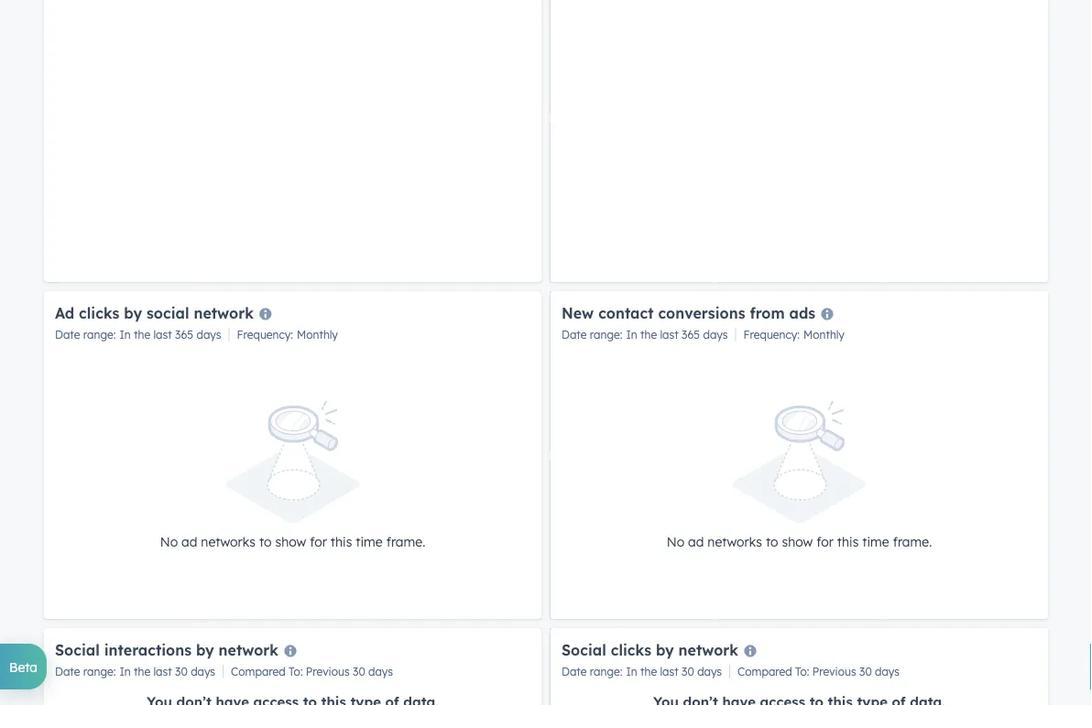 Task type: describe. For each thing, give the bounding box(es) containing it.
no for conversions
[[667, 534, 684, 550]]

compared for social interactions by network
[[231, 665, 286, 679]]

last for social clicks by network
[[660, 665, 679, 679]]

days for social interactions by network
[[191, 665, 215, 679]]

compared to: previous 30 days for social interactions by network
[[231, 665, 393, 679]]

from
[[750, 304, 785, 322]]

the for social clicks by network
[[640, 665, 657, 679]]

compared for social clicks by network
[[738, 665, 792, 679]]

contact
[[598, 304, 654, 322]]

new
[[562, 304, 594, 322]]

previous for social clicks by network
[[812, 665, 856, 679]]

the for ad clicks by social network
[[134, 328, 150, 342]]

in for ad clicks by social network
[[120, 328, 131, 342]]

by for ad clicks by social network
[[124, 304, 142, 322]]

compared to: previous 30 days for social clicks by network
[[738, 665, 900, 679]]

last for social interactions by network
[[153, 665, 172, 679]]

range: for new contact conversions from ads
[[590, 328, 622, 342]]

for for new contact conversions from ads
[[816, 534, 834, 550]]

this for new contact conversions from ads
[[837, 534, 859, 550]]

to: for social clicks by network
[[795, 665, 809, 679]]

email sent, opened, and click totals by email send date element
[[551, 0, 1048, 282]]

beta
[[9, 659, 38, 675]]

no ad networks to show for this time frame. for network
[[160, 534, 425, 550]]

clicks for ad
[[79, 304, 119, 322]]

4 30 from the left
[[859, 665, 872, 679]]

the for new contact conversions from ads
[[640, 328, 657, 342]]

to for ads
[[766, 534, 778, 550]]

ad clicks by social network element
[[44, 291, 541, 619]]

days for ad clicks by social network
[[197, 328, 221, 342]]

in for social clicks by network
[[626, 665, 637, 679]]

social clicks by network
[[562, 641, 738, 659]]

range: for social interactions by network
[[83, 665, 116, 679]]

interactions
[[104, 641, 191, 659]]

time for network
[[356, 534, 383, 550]]

ad
[[55, 304, 74, 322]]

date for social interactions by network
[[55, 665, 80, 679]]

by for social interactions by network
[[196, 641, 214, 659]]

network for social interactions by network
[[219, 641, 279, 659]]

date for new contact conversions from ads
[[562, 328, 587, 342]]

date for ad clicks by social network
[[55, 328, 80, 342]]

ad for social
[[181, 534, 197, 550]]

network for social clicks by network
[[678, 641, 738, 659]]

days for social clicks by network
[[697, 665, 722, 679]]

date range: in the last 30 days for interactions
[[55, 665, 215, 679]]

show for network
[[275, 534, 306, 550]]

frequency: monthly for ads
[[743, 328, 845, 342]]

this for ad clicks by social network
[[331, 534, 352, 550]]



Task type: vqa. For each thing, say whether or not it's contained in the screenshot.
"clicks" for Ad
yes



Task type: locate. For each thing, give the bounding box(es) containing it.
in inside new contact conversions from ads element
[[626, 328, 637, 342]]

date down new on the top right of page
[[562, 328, 587, 342]]

frequency: for ads
[[743, 328, 800, 342]]

previous
[[306, 665, 350, 679], [812, 665, 856, 679]]

last down new contact conversions from ads
[[660, 328, 679, 342]]

0 horizontal spatial networks
[[201, 534, 256, 550]]

2 frequency: monthly from the left
[[743, 328, 845, 342]]

0 horizontal spatial show
[[275, 534, 306, 550]]

networks
[[201, 534, 256, 550], [708, 534, 762, 550]]

clicks
[[79, 304, 119, 322], [611, 641, 651, 659]]

2 this from the left
[[837, 534, 859, 550]]

1 time from the left
[[356, 534, 383, 550]]

1 horizontal spatial by
[[196, 641, 214, 659]]

1 horizontal spatial no
[[667, 534, 684, 550]]

2 to: from the left
[[795, 665, 809, 679]]

1 frame. from the left
[[386, 534, 425, 550]]

1 networks from the left
[[201, 534, 256, 550]]

frequency: monthly
[[237, 328, 338, 342], [743, 328, 845, 342]]

0 horizontal spatial no
[[160, 534, 178, 550]]

date inside social interactions by network element
[[55, 665, 80, 679]]

to inside "ad clicks by social network" element
[[259, 534, 272, 550]]

frequency:
[[237, 328, 293, 342], [743, 328, 800, 342]]

1 monthly from the left
[[297, 328, 338, 342]]

in down 'contact'
[[626, 328, 637, 342]]

to: inside social interactions by network element
[[289, 665, 303, 679]]

the inside social interactions by network element
[[134, 665, 150, 679]]

frame. inside new contact conversions from ads element
[[893, 534, 932, 550]]

monthly
[[297, 328, 338, 342], [803, 328, 845, 342]]

monthly inside "ad clicks by social network" element
[[297, 328, 338, 342]]

frame. for ads
[[893, 534, 932, 550]]

last down "social clicks by network"
[[660, 665, 679, 679]]

1 frequency: monthly from the left
[[237, 328, 338, 342]]

the down "social clicks by network"
[[640, 665, 657, 679]]

time inside "ad clicks by social network" element
[[356, 534, 383, 550]]

compared
[[231, 665, 286, 679], [738, 665, 792, 679]]

date range: in the last 30 days for clicks
[[562, 665, 722, 679]]

0 horizontal spatial to:
[[289, 665, 303, 679]]

date
[[55, 328, 80, 342], [562, 328, 587, 342], [55, 665, 80, 679], [562, 665, 587, 679]]

previous inside social clicks by network 'element'
[[812, 665, 856, 679]]

no inside "ad clicks by social network" element
[[160, 534, 178, 550]]

last down 'social'
[[153, 328, 172, 342]]

1 no from the left
[[160, 534, 178, 550]]

by
[[124, 304, 142, 322], [196, 641, 214, 659], [656, 641, 674, 659]]

social interactions by network element
[[44, 628, 541, 705]]

social for social clicks by network
[[562, 641, 606, 659]]

1 horizontal spatial time
[[862, 534, 889, 550]]

1 horizontal spatial ad
[[688, 534, 704, 550]]

frame.
[[386, 534, 425, 550], [893, 534, 932, 550]]

1 horizontal spatial this
[[837, 534, 859, 550]]

range: inside social clicks by network 'element'
[[590, 665, 622, 679]]

365 for conversions
[[682, 328, 700, 342]]

compared inside social clicks by network 'element'
[[738, 665, 792, 679]]

last down social interactions by network
[[153, 665, 172, 679]]

2 no ad networks to show for this time frame. from the left
[[667, 534, 932, 550]]

monthly for ad clicks by social network
[[297, 328, 338, 342]]

365 down new contact conversions from ads
[[682, 328, 700, 342]]

social
[[147, 304, 189, 322]]

1 horizontal spatial no ad networks to show for this time frame.
[[667, 534, 932, 550]]

date right beta
[[55, 665, 80, 679]]

0 horizontal spatial frame.
[[386, 534, 425, 550]]

to:
[[289, 665, 303, 679], [795, 665, 809, 679]]

time
[[356, 534, 383, 550], [862, 534, 889, 550]]

1 ad from the left
[[181, 534, 197, 550]]

1 horizontal spatial networks
[[708, 534, 762, 550]]

frequency: inside new contact conversions from ads element
[[743, 328, 800, 342]]

compared to: previous 30 days inside social interactions by network element
[[231, 665, 393, 679]]

3 30 from the left
[[682, 665, 694, 679]]

date range: in the last 365 days
[[55, 328, 221, 342], [562, 328, 728, 342]]

the down interactions
[[134, 665, 150, 679]]

show inside "ad clicks by social network" element
[[275, 534, 306, 550]]

1 social from the left
[[55, 641, 100, 659]]

network
[[194, 304, 254, 322], [219, 641, 279, 659], [678, 641, 738, 659]]

to for network
[[259, 534, 272, 550]]

no ad networks to show for this time frame. inside new contact conversions from ads element
[[667, 534, 932, 550]]

in down interactions
[[120, 665, 131, 679]]

marketing email totals by open rate element
[[44, 0, 541, 282]]

1 horizontal spatial to:
[[795, 665, 809, 679]]

1 date range: in the last 30 days from the left
[[55, 665, 215, 679]]

range: inside social interactions by network element
[[83, 665, 116, 679]]

in
[[120, 328, 131, 342], [626, 328, 637, 342], [120, 665, 131, 679], [626, 665, 637, 679]]

date range: in the last 30 days down interactions
[[55, 665, 215, 679]]

365 down 'social'
[[175, 328, 193, 342]]

30
[[175, 665, 188, 679], [353, 665, 365, 679], [682, 665, 694, 679], [859, 665, 872, 679]]

no ad networks to show for this time frame. for ads
[[667, 534, 932, 550]]

365
[[175, 328, 193, 342], [682, 328, 700, 342]]

the inside new contact conversions from ads element
[[640, 328, 657, 342]]

0 horizontal spatial 365
[[175, 328, 193, 342]]

the
[[134, 328, 150, 342], [640, 328, 657, 342], [134, 665, 150, 679], [640, 665, 657, 679]]

no inside new contact conversions from ads element
[[667, 534, 684, 550]]

the inside "ad clicks by social network" element
[[134, 328, 150, 342]]

in for new contact conversions from ads
[[626, 328, 637, 342]]

0 horizontal spatial previous
[[306, 665, 350, 679]]

no
[[160, 534, 178, 550], [667, 534, 684, 550]]

1 date range: in the last 365 days from the left
[[55, 328, 221, 342]]

date down ad
[[55, 328, 80, 342]]

social interactions by network
[[55, 641, 279, 659]]

1 horizontal spatial monthly
[[803, 328, 845, 342]]

1 show from the left
[[275, 534, 306, 550]]

ad clicks by social network
[[55, 304, 254, 322]]

social clicks by network element
[[551, 628, 1048, 705]]

in inside social clicks by network 'element'
[[626, 665, 637, 679]]

range: for social clicks by network
[[590, 665, 622, 679]]

date range: in the last 30 days inside social clicks by network 'element'
[[562, 665, 722, 679]]

date inside new contact conversions from ads element
[[562, 328, 587, 342]]

compared to: previous 30 days
[[231, 665, 393, 679], [738, 665, 900, 679]]

0 horizontal spatial date range: in the last 365 days
[[55, 328, 221, 342]]

0 horizontal spatial monthly
[[297, 328, 338, 342]]

no ad networks to show for this time frame. inside "ad clicks by social network" element
[[160, 534, 425, 550]]

date range: in the last 30 days down "social clicks by network"
[[562, 665, 722, 679]]

frequency: for network
[[237, 328, 293, 342]]

new contact conversions from ads element
[[551, 291, 1048, 619]]

2 to from the left
[[766, 534, 778, 550]]

to
[[259, 534, 272, 550], [766, 534, 778, 550]]

1 horizontal spatial frequency:
[[743, 328, 800, 342]]

0 horizontal spatial compared
[[231, 665, 286, 679]]

clicks inside 'element'
[[611, 641, 651, 659]]

the for social interactions by network
[[134, 665, 150, 679]]

0 horizontal spatial time
[[356, 534, 383, 550]]

show
[[275, 534, 306, 550], [782, 534, 813, 550]]

0 horizontal spatial frequency:
[[237, 328, 293, 342]]

date range: in the last 30 days
[[55, 665, 215, 679], [562, 665, 722, 679]]

range: inside new contact conversions from ads element
[[590, 328, 622, 342]]

1 30 from the left
[[175, 665, 188, 679]]

2 show from the left
[[782, 534, 813, 550]]

last for new contact conversions from ads
[[660, 328, 679, 342]]

1 horizontal spatial compared to: previous 30 days
[[738, 665, 900, 679]]

range: down "social clicks by network"
[[590, 665, 622, 679]]

clicks for social
[[611, 641, 651, 659]]

2 for from the left
[[816, 534, 834, 550]]

1 horizontal spatial clicks
[[611, 641, 651, 659]]

no ad networks to show for this time frame.
[[160, 534, 425, 550], [667, 534, 932, 550]]

for for ad clicks by social network
[[310, 534, 327, 550]]

frequency: inside "ad clicks by social network" element
[[237, 328, 293, 342]]

time inside new contact conversions from ads element
[[862, 534, 889, 550]]

for inside "ad clicks by social network" element
[[310, 534, 327, 550]]

1 horizontal spatial to
[[766, 534, 778, 550]]

0 horizontal spatial frequency: monthly
[[237, 328, 338, 342]]

new contact conversions from ads
[[562, 304, 815, 322]]

365 inside "ad clicks by social network" element
[[175, 328, 193, 342]]

2 networks from the left
[[708, 534, 762, 550]]

2 compared from the left
[[738, 665, 792, 679]]

ads
[[789, 304, 815, 322]]

1 no ad networks to show for this time frame. from the left
[[160, 534, 425, 550]]

1 horizontal spatial date range: in the last 30 days
[[562, 665, 722, 679]]

1 compared to: previous 30 days from the left
[[231, 665, 393, 679]]

conversions
[[658, 304, 745, 322]]

date down "social clicks by network"
[[562, 665, 587, 679]]

1 to from the left
[[259, 534, 272, 550]]

0 vertical spatial clicks
[[79, 304, 119, 322]]

2 compared to: previous 30 days from the left
[[738, 665, 900, 679]]

2 previous from the left
[[812, 665, 856, 679]]

0 horizontal spatial by
[[124, 304, 142, 322]]

previous for social interactions by network
[[306, 665, 350, 679]]

for
[[310, 534, 327, 550], [816, 534, 834, 550]]

date range: in the last 365 days down 'contact'
[[562, 328, 728, 342]]

date range: in the last 365 days for conversions
[[562, 328, 728, 342]]

networks inside new contact conversions from ads element
[[708, 534, 762, 550]]

compared to: previous 30 days inside social clicks by network 'element'
[[738, 665, 900, 679]]

this inside "ad clicks by social network" element
[[331, 534, 352, 550]]

365 inside new contact conversions from ads element
[[682, 328, 700, 342]]

1 horizontal spatial previous
[[812, 665, 856, 679]]

frame. for network
[[386, 534, 425, 550]]

networks for social
[[201, 534, 256, 550]]

last
[[153, 328, 172, 342], [660, 328, 679, 342], [153, 665, 172, 679], [660, 665, 679, 679]]

frequency: monthly for network
[[237, 328, 338, 342]]

the down 'contact'
[[640, 328, 657, 342]]

1 to: from the left
[[289, 665, 303, 679]]

1 frequency: from the left
[[237, 328, 293, 342]]

show for ads
[[782, 534, 813, 550]]

network inside 'element'
[[678, 641, 738, 659]]

no for by
[[160, 534, 178, 550]]

previous inside social interactions by network element
[[306, 665, 350, 679]]

2 date range: in the last 365 days from the left
[[562, 328, 728, 342]]

1 horizontal spatial 365
[[682, 328, 700, 342]]

for inside new contact conversions from ads element
[[816, 534, 834, 550]]

by inside 'element'
[[656, 641, 674, 659]]

range:
[[83, 328, 116, 342], [590, 328, 622, 342], [83, 665, 116, 679], [590, 665, 622, 679]]

365 for by
[[175, 328, 193, 342]]

ad
[[181, 534, 197, 550], [688, 534, 704, 550]]

monthly for new contact conversions from ads
[[803, 328, 845, 342]]

this inside new contact conversions from ads element
[[837, 534, 859, 550]]

1 horizontal spatial frequency: monthly
[[743, 328, 845, 342]]

frequency: monthly inside "ad clicks by social network" element
[[237, 328, 338, 342]]

1 this from the left
[[331, 534, 352, 550]]

frame. inside "ad clicks by social network" element
[[386, 534, 425, 550]]

0 horizontal spatial no ad networks to show for this time frame.
[[160, 534, 425, 550]]

frequency: monthly inside new contact conversions from ads element
[[743, 328, 845, 342]]

the inside social clicks by network 'element'
[[640, 665, 657, 679]]

to inside new contact conversions from ads element
[[766, 534, 778, 550]]

2 monthly from the left
[[803, 328, 845, 342]]

2 social from the left
[[562, 641, 606, 659]]

in for social interactions by network
[[120, 665, 131, 679]]

0 horizontal spatial this
[[331, 534, 352, 550]]

beta button
[[0, 644, 47, 690]]

social for social interactions by network
[[55, 641, 100, 659]]

last inside social interactions by network element
[[153, 665, 172, 679]]

days inside new contact conversions from ads element
[[703, 328, 728, 342]]

compared inside social interactions by network element
[[231, 665, 286, 679]]

2 date range: in the last 30 days from the left
[[562, 665, 722, 679]]

last inside social clicks by network 'element'
[[660, 665, 679, 679]]

in down ad clicks by social network at the left of page
[[120, 328, 131, 342]]

time for ads
[[862, 534, 889, 550]]

last inside new contact conversions from ads element
[[660, 328, 679, 342]]

social
[[55, 641, 100, 659], [562, 641, 606, 659]]

0 horizontal spatial for
[[310, 534, 327, 550]]

networks for from
[[708, 534, 762, 550]]

0 horizontal spatial social
[[55, 641, 100, 659]]

show inside new contact conversions from ads element
[[782, 534, 813, 550]]

days for new contact conversions from ads
[[703, 328, 728, 342]]

to: inside social clicks by network 'element'
[[795, 665, 809, 679]]

1 horizontal spatial show
[[782, 534, 813, 550]]

2 time from the left
[[862, 534, 889, 550]]

date range: in the last 365 days for by
[[55, 328, 221, 342]]

2 30 from the left
[[353, 665, 365, 679]]

1 horizontal spatial for
[[816, 534, 834, 550]]

range: inside "ad clicks by social network" element
[[83, 328, 116, 342]]

1 365 from the left
[[175, 328, 193, 342]]

range: down ad clicks by social network at the left of page
[[83, 328, 116, 342]]

0 horizontal spatial ad
[[181, 534, 197, 550]]

2 frame. from the left
[[893, 534, 932, 550]]

monthly inside new contact conversions from ads element
[[803, 328, 845, 342]]

range: down interactions
[[83, 665, 116, 679]]

range: down 'contact'
[[590, 328, 622, 342]]

date inside "ad clicks by social network" element
[[55, 328, 80, 342]]

date range: in the last 30 days inside social interactions by network element
[[55, 665, 215, 679]]

date inside social clicks by network 'element'
[[562, 665, 587, 679]]

1 horizontal spatial social
[[562, 641, 606, 659]]

0 horizontal spatial date range: in the last 30 days
[[55, 665, 215, 679]]

range: for ad clicks by social network
[[83, 328, 116, 342]]

in down "social clicks by network"
[[626, 665, 637, 679]]

date range: in the last 365 days down ad clicks by social network at the left of page
[[55, 328, 221, 342]]

1 horizontal spatial compared
[[738, 665, 792, 679]]

the down ad clicks by social network at the left of page
[[134, 328, 150, 342]]

2 frequency: from the left
[[743, 328, 800, 342]]

date range: in the last 365 days inside "ad clicks by social network" element
[[55, 328, 221, 342]]

1 previous from the left
[[306, 665, 350, 679]]

2 ad from the left
[[688, 534, 704, 550]]

date range: in the last 365 days inside new contact conversions from ads element
[[562, 328, 728, 342]]

last inside "ad clicks by social network" element
[[153, 328, 172, 342]]

0 horizontal spatial clicks
[[79, 304, 119, 322]]

to: for social interactions by network
[[289, 665, 303, 679]]

1 for from the left
[[310, 534, 327, 550]]

date for social clicks by network
[[562, 665, 587, 679]]

this
[[331, 534, 352, 550], [837, 534, 859, 550]]

1 vertical spatial clicks
[[611, 641, 651, 659]]

in inside "ad clicks by social network" element
[[120, 328, 131, 342]]

0 horizontal spatial to
[[259, 534, 272, 550]]

1 compared from the left
[[231, 665, 286, 679]]

1 horizontal spatial date range: in the last 365 days
[[562, 328, 728, 342]]

social inside 'element'
[[562, 641, 606, 659]]

2 365 from the left
[[682, 328, 700, 342]]

2 horizontal spatial by
[[656, 641, 674, 659]]

days
[[197, 328, 221, 342], [703, 328, 728, 342], [191, 665, 215, 679], [368, 665, 393, 679], [697, 665, 722, 679], [875, 665, 900, 679]]

0 horizontal spatial compared to: previous 30 days
[[231, 665, 393, 679]]

networks inside "ad clicks by social network" element
[[201, 534, 256, 550]]

by for social clicks by network
[[656, 641, 674, 659]]

1 horizontal spatial frame.
[[893, 534, 932, 550]]

ad for from
[[688, 534, 704, 550]]

2 no from the left
[[667, 534, 684, 550]]

days inside "ad clicks by social network" element
[[197, 328, 221, 342]]

last for ad clicks by social network
[[153, 328, 172, 342]]



